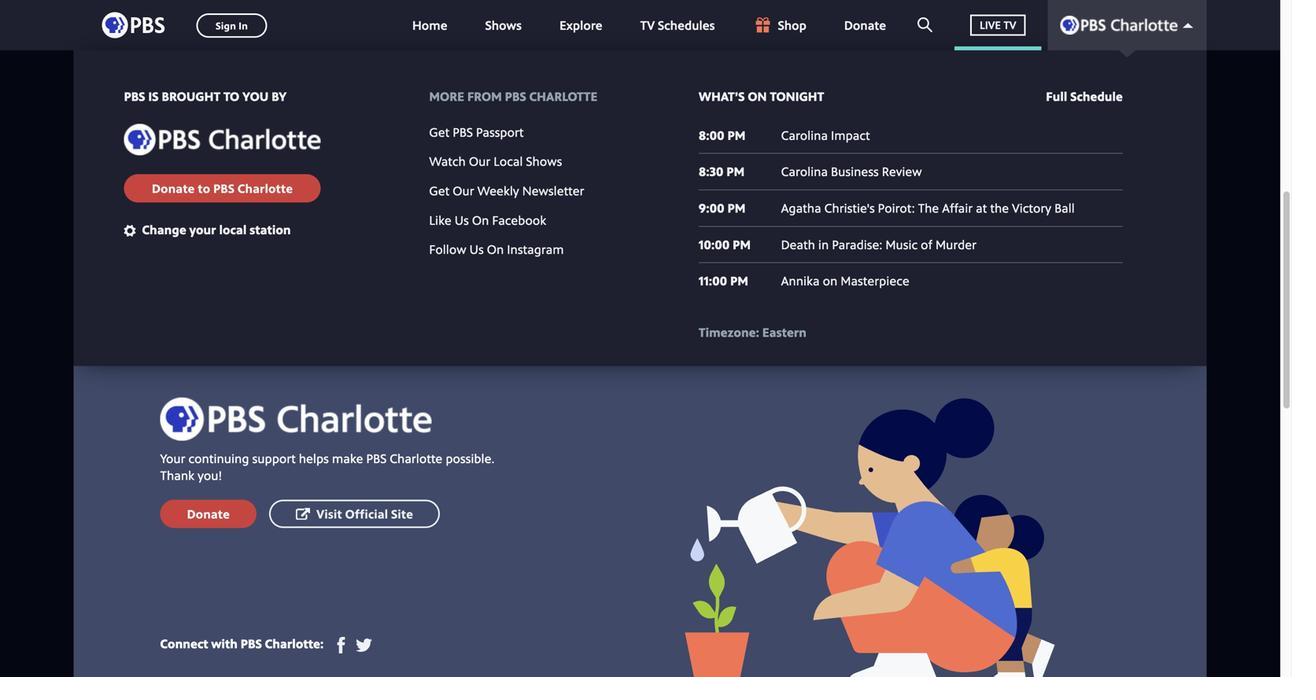 Task type: vqa. For each thing, say whether or not it's contained in the screenshot.
Full Schedule
yes



Task type: describe. For each thing, give the bounding box(es) containing it.
charlotte inside your continuing support helps make pbs charlotte possible. thank you!
[[390, 450, 443, 467]]

watch
[[429, 153, 466, 170]]

is
[[148, 88, 159, 105]]

connect
[[160, 636, 208, 653]]

by
[[272, 88, 287, 105]]

christie's
[[825, 200, 875, 216]]

follow us on instagram link
[[429, 241, 564, 258]]

of
[[921, 236, 933, 253]]

tonight
[[770, 88, 825, 105]]

0 vertical spatial donate
[[845, 16, 887, 33]]

8:30
[[699, 163, 724, 180]]

carolina business review
[[781, 163, 922, 180]]

1 vertical spatial to
[[198, 180, 210, 197]]

pbs right from
[[505, 88, 526, 105]]

make
[[332, 450, 363, 467]]

live tv
[[980, 17, 1017, 32]]

brought
[[162, 88, 221, 105]]

with
[[211, 636, 238, 653]]

local
[[494, 153, 523, 170]]

more
[[429, 88, 464, 105]]

search image
[[918, 17, 933, 32]]

get pbs passport
[[429, 123, 524, 140]]

pbs inside your continuing support helps make pbs charlotte possible. thank you!
[[366, 450, 387, 467]]

murder
[[936, 236, 977, 253]]

shows link
[[470, 0, 538, 50]]

agatha
[[781, 200, 822, 216]]

affair
[[943, 200, 973, 216]]

what's
[[699, 88, 745, 105]]

follow
[[429, 241, 467, 258]]

paradise:
[[832, 236, 883, 253]]

poirot:
[[878, 200, 915, 216]]

music
[[886, 236, 918, 253]]

shop
[[778, 16, 807, 33]]

official
[[345, 506, 388, 523]]

pm for 8:30 pm
[[727, 163, 745, 180]]

pbs is brought to you by
[[124, 88, 287, 105]]

on for facebook
[[472, 212, 489, 229]]

charlotte for donate to pbs charlotte
[[238, 180, 293, 197]]

what's on tonight
[[699, 88, 825, 105]]

tv schedules
[[641, 16, 715, 33]]

thank
[[160, 467, 195, 484]]

agatha christie's poirot: the affair at the victory ball
[[781, 200, 1075, 216]]

annika on masterpiece
[[781, 273, 910, 289]]

instagram
[[507, 241, 564, 258]]

shows inside shows link
[[485, 16, 522, 33]]

your
[[189, 221, 216, 238]]

full schedule link
[[1047, 88, 1123, 105]]

death in paradise: music of murder
[[781, 236, 977, 253]]

11:00 pm
[[699, 273, 749, 289]]

2 vertical spatial donate
[[187, 506, 230, 523]]

timezone:
[[699, 324, 760, 341]]

get for get pbs passport
[[429, 123, 450, 140]]

the
[[918, 200, 939, 216]]

0 horizontal spatial donate link
[[160, 500, 257, 529]]

in
[[819, 236, 829, 253]]

charlotte:
[[265, 636, 324, 653]]

like
[[429, 212, 452, 229]]

change
[[142, 221, 186, 238]]

tv schedules link
[[625, 0, 731, 50]]

10:00 pm
[[699, 236, 751, 253]]

passport
[[476, 123, 524, 140]]

visit official site link
[[269, 500, 440, 529]]

station
[[250, 221, 291, 238]]

schedule
[[1071, 88, 1123, 105]]

eastern
[[763, 324, 807, 341]]

continuing
[[189, 450, 249, 467]]

0 vertical spatial pbs charlotte image
[[1061, 16, 1178, 35]]

0 vertical spatial donate link
[[829, 0, 902, 50]]

watch our local shows link
[[429, 153, 562, 170]]

follow us on instagram
[[429, 241, 564, 258]]

support
[[252, 450, 296, 467]]

pm for 11:00 pm
[[731, 273, 749, 289]]

us for like
[[455, 212, 469, 229]]

our for watch
[[469, 153, 491, 170]]

you!
[[198, 467, 222, 484]]

pm for 8:00 pm
[[728, 127, 746, 144]]

timezone: eastern
[[699, 324, 807, 341]]

pm for 10:00 pm
[[733, 236, 751, 253]]



Task type: locate. For each thing, give the bounding box(es) containing it.
get our weekly newsletter link
[[429, 182, 585, 199]]

on
[[748, 88, 767, 105]]

pbs charlotte image
[[1061, 16, 1178, 35], [124, 124, 321, 155], [160, 398, 432, 441]]

pbs charlotte image up schedule
[[1061, 16, 1178, 35]]

0 vertical spatial on
[[472, 212, 489, 229]]

you
[[243, 88, 269, 105]]

explore link
[[544, 0, 619, 50]]

on
[[472, 212, 489, 229], [487, 241, 504, 258]]

connect with pbs charlotte:
[[160, 636, 327, 653]]

shows up "newsletter"
[[526, 153, 562, 170]]

weekly
[[478, 182, 519, 199]]

donate up change
[[152, 180, 195, 197]]

on for instagram
[[487, 241, 504, 258]]

2 vertical spatial charlotte
[[390, 450, 443, 467]]

shop link
[[737, 0, 823, 50]]

pbs left is
[[124, 88, 145, 105]]

1 horizontal spatial donate link
[[829, 0, 902, 50]]

0 vertical spatial us
[[455, 212, 469, 229]]

1 horizontal spatial shows
[[526, 153, 562, 170]]

shows up more from pbs charlotte
[[485, 16, 522, 33]]

business
[[831, 163, 879, 180]]

1 vertical spatial donate
[[152, 180, 195, 197]]

death
[[781, 236, 816, 253]]

1 horizontal spatial us
[[470, 241, 484, 258]]

tv right live on the right of page
[[1004, 17, 1017, 32]]

to up your
[[198, 180, 210, 197]]

full
[[1047, 88, 1068, 105]]

donate
[[845, 16, 887, 33], [152, 180, 195, 197], [187, 506, 230, 523]]

1 (opens in new window) image from the left
[[333, 638, 350, 654]]

0 horizontal spatial charlotte
[[238, 180, 293, 197]]

1 horizontal spatial (opens in new window) image
[[356, 638, 372, 654]]

us right "like"
[[455, 212, 469, 229]]

charlotte left possible.
[[390, 450, 443, 467]]

pbs image
[[102, 7, 165, 43]]

to
[[224, 88, 239, 105], [198, 180, 210, 197]]

our
[[469, 153, 491, 170], [453, 182, 474, 199]]

8:30 pm
[[699, 163, 745, 180]]

2 carolina from the top
[[781, 163, 828, 180]]

donate link
[[829, 0, 902, 50], [160, 500, 257, 529]]

8:00 pm
[[699, 127, 746, 144]]

1 get from the top
[[429, 123, 450, 140]]

us
[[455, 212, 469, 229], [470, 241, 484, 258]]

get our weekly newsletter
[[429, 182, 585, 199]]

your
[[160, 450, 185, 467]]

like us on facebook
[[429, 212, 547, 229]]

your continuing support helps make pbs charlotte possible. thank you!
[[160, 450, 495, 484]]

like us on facebook link
[[429, 212, 547, 229]]

1 carolina from the top
[[781, 127, 828, 144]]

tv inside live tv link
[[1004, 17, 1017, 32]]

1 horizontal spatial charlotte
[[390, 450, 443, 467]]

annika
[[781, 273, 820, 289]]

2 (opens in new window) image from the left
[[356, 638, 372, 654]]

home
[[413, 16, 448, 33]]

0 horizontal spatial (opens in new window) image
[[333, 638, 350, 654]]

(opens in new window) image
[[333, 638, 350, 654], [356, 638, 372, 654]]

pbs charlotte image up helps
[[160, 398, 432, 441]]

more from pbs charlotte
[[429, 88, 598, 105]]

1 horizontal spatial to
[[224, 88, 239, 105]]

explore
[[560, 16, 603, 33]]

our left local
[[469, 153, 491, 170]]

helps
[[299, 450, 329, 467]]

review
[[882, 163, 922, 180]]

pbs up change your local station
[[213, 180, 235, 197]]

0 vertical spatial to
[[224, 88, 239, 105]]

pm right 8:30
[[727, 163, 745, 180]]

our for get
[[453, 182, 474, 199]]

0 vertical spatial charlotte
[[529, 88, 598, 105]]

charlotte for more from pbs charlotte
[[529, 88, 598, 105]]

8:00
[[699, 127, 725, 144]]

pbs right with
[[241, 636, 262, 653]]

carolina impact
[[781, 127, 870, 144]]

donate down you!
[[187, 506, 230, 523]]

visit
[[316, 506, 342, 523]]

the
[[991, 200, 1009, 216]]

1 vertical spatial charlotte
[[238, 180, 293, 197]]

1 vertical spatial get
[[429, 182, 450, 199]]

at
[[976, 200, 988, 216]]

home link
[[397, 0, 463, 50]]

schedules
[[658, 16, 715, 33]]

tv left schedules
[[641, 16, 655, 33]]

pbs up watch
[[453, 123, 473, 140]]

get up watch
[[429, 123, 450, 140]]

pbs charlotte image down pbs is brought to you by
[[124, 124, 321, 155]]

1 vertical spatial on
[[487, 241, 504, 258]]

change your local station button
[[124, 221, 291, 238]]

2 horizontal spatial charlotte
[[529, 88, 598, 105]]

site
[[391, 506, 413, 523]]

1 vertical spatial us
[[470, 241, 484, 258]]

0 horizontal spatial to
[[198, 180, 210, 197]]

on down like us on facebook
[[487, 241, 504, 258]]

possible.
[[446, 450, 495, 467]]

our down watch
[[453, 182, 474, 199]]

get pbs passport link
[[429, 123, 524, 140]]

0 vertical spatial get
[[429, 123, 450, 140]]

impact
[[831, 127, 870, 144]]

us right follow at the left of the page
[[470, 241, 484, 258]]

2 get from the top
[[429, 182, 450, 199]]

0 horizontal spatial us
[[455, 212, 469, 229]]

watch our local shows
[[429, 153, 562, 170]]

1 vertical spatial carolina
[[781, 163, 828, 180]]

live tv link
[[955, 0, 1042, 50]]

carolina down tonight
[[781, 127, 828, 144]]

1 vertical spatial donate link
[[160, 500, 257, 529]]

1 vertical spatial pbs charlotte image
[[124, 124, 321, 155]]

1 vertical spatial our
[[453, 182, 474, 199]]

1 horizontal spatial tv
[[1004, 17, 1017, 32]]

1 vertical spatial shows
[[526, 153, 562, 170]]

on
[[823, 273, 838, 289]]

facebook
[[492, 212, 547, 229]]

live
[[980, 17, 1001, 32]]

0 horizontal spatial tv
[[641, 16, 655, 33]]

carolina for carolina business review
[[781, 163, 828, 180]]

full schedule
[[1047, 88, 1123, 105]]

visit official site
[[316, 506, 413, 523]]

from
[[467, 88, 502, 105]]

get for get our weekly newsletter
[[429, 182, 450, 199]]

shows
[[485, 16, 522, 33], [526, 153, 562, 170]]

donate link down you!
[[160, 500, 257, 529]]

11:00
[[699, 273, 728, 289]]

10:00
[[699, 236, 730, 253]]

donate left search icon
[[845, 16, 887, 33]]

carolina for carolina impact
[[781, 127, 828, 144]]

tv inside tv schedules link
[[641, 16, 655, 33]]

0 vertical spatial shows
[[485, 16, 522, 33]]

9:00 pm
[[699, 200, 746, 216]]

pbs
[[124, 88, 145, 105], [505, 88, 526, 105], [453, 123, 473, 140], [213, 180, 235, 197], [366, 450, 387, 467], [241, 636, 262, 653]]

to left you
[[224, 88, 239, 105]]

0 horizontal spatial shows
[[485, 16, 522, 33]]

ball
[[1055, 200, 1075, 216]]

newsletter
[[523, 182, 585, 199]]

pm
[[728, 127, 746, 144], [727, 163, 745, 180], [728, 200, 746, 216], [733, 236, 751, 253], [731, 273, 749, 289]]

local
[[219, 221, 247, 238]]

charlotte down "explore" link
[[529, 88, 598, 105]]

charlotte
[[529, 88, 598, 105], [238, 180, 293, 197], [390, 450, 443, 467]]

pm right 9:00
[[728, 200, 746, 216]]

pm right the 8:00
[[728, 127, 746, 144]]

us for follow
[[470, 241, 484, 258]]

pm right 10:00
[[733, 236, 751, 253]]

pm right 11:00
[[731, 273, 749, 289]]

0 vertical spatial our
[[469, 153, 491, 170]]

tv
[[641, 16, 655, 33], [1004, 17, 1017, 32]]

0 vertical spatial carolina
[[781, 127, 828, 144]]

carolina up agatha
[[781, 163, 828, 180]]

victory
[[1013, 200, 1052, 216]]

on up follow us on instagram
[[472, 212, 489, 229]]

get up "like"
[[429, 182, 450, 199]]

2 vertical spatial pbs charlotte image
[[160, 398, 432, 441]]

pbs right make at the bottom left of page
[[366, 450, 387, 467]]

9:00
[[699, 200, 725, 216]]

donate link left search icon
[[829, 0, 902, 50]]

donate to pbs charlotte
[[152, 180, 293, 197]]

charlotte up station at the top left
[[238, 180, 293, 197]]

pm for 9:00 pm
[[728, 200, 746, 216]]



